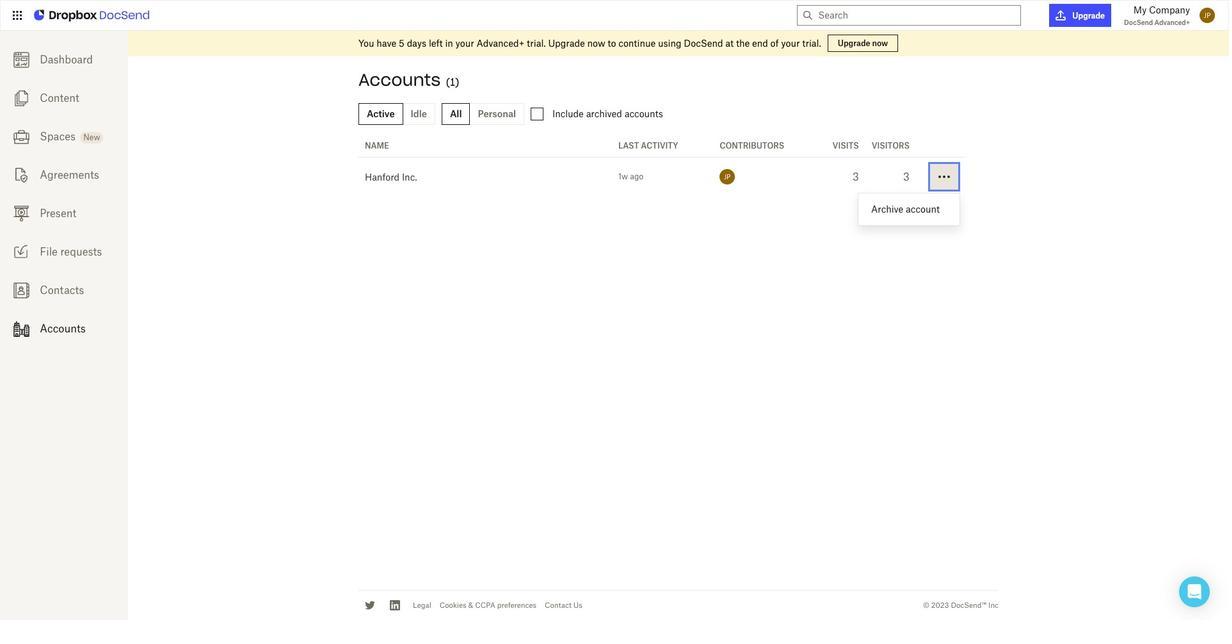 Task type: locate. For each thing, give the bounding box(es) containing it.
hanford inc. link
[[365, 171, 417, 182]]

idle
[[411, 108, 427, 119]]

your
[[456, 38, 475, 49], [782, 38, 800, 49]]

1 vertical spatial advanced+
[[477, 38, 525, 49]]

hanford inc.
[[365, 171, 417, 182]]

upgrade now link
[[828, 35, 899, 52]]

upgrade image
[[1057, 10, 1067, 20]]

contact us link
[[545, 601, 583, 610]]

2 trial. from the left
[[803, 38, 822, 49]]

trial.
[[527, 38, 546, 49], [803, 38, 822, 49]]

your right the in
[[456, 38, 475, 49]]

dashboard link
[[0, 40, 128, 79]]

0 horizontal spatial docsend
[[684, 38, 724, 49]]

activity
[[641, 141, 679, 151]]

upgrade
[[1073, 11, 1106, 20], [549, 38, 585, 49], [838, 38, 871, 48]]

2 horizontal spatial upgrade
[[1073, 11, 1106, 20]]

1 vertical spatial accounts
[[40, 322, 86, 335]]

© 2023 docsend™ inc
[[924, 601, 999, 610]]

jp right company
[[1205, 12, 1212, 19]]

upgrade for upgrade now
[[838, 38, 871, 48]]

jp inside dropdown button
[[1205, 12, 1212, 19]]

spaces new
[[40, 130, 100, 143]]

1w
[[619, 172, 628, 181]]

active button
[[359, 103, 403, 125]]

jp
[[1205, 12, 1212, 19], [724, 173, 731, 181]]

1 horizontal spatial upgrade
[[838, 38, 871, 48]]

of
[[771, 38, 779, 49]]

all button
[[442, 103, 470, 125]]

3
[[853, 170, 859, 183], [904, 170, 910, 183]]

docsend down my
[[1125, 19, 1154, 26]]

1 horizontal spatial 3
[[904, 170, 910, 183]]

0 horizontal spatial your
[[456, 38, 475, 49]]

jp button
[[1197, 4, 1219, 26]]

sidebar spaces image
[[13, 129, 29, 145]]

&
[[469, 601, 474, 610]]

spaces
[[40, 130, 76, 143]]

sidebar dashboard image
[[13, 52, 29, 68]]

0 horizontal spatial trial.
[[527, 38, 546, 49]]

cookies & ccpa preferences
[[440, 601, 537, 610]]

file requests
[[40, 245, 102, 258]]

accounts down 'contacts'
[[40, 322, 86, 335]]

0 vertical spatial jp
[[1205, 12, 1212, 19]]

2023
[[932, 601, 950, 610]]

now left to
[[588, 38, 606, 49]]

advanced+ down company
[[1155, 19, 1191, 26]]

1 horizontal spatial docsend
[[1125, 19, 1154, 26]]

now
[[588, 38, 606, 49], [873, 38, 889, 48]]

new
[[83, 133, 100, 142]]

agreements
[[40, 168, 99, 181]]

accounts
[[359, 69, 441, 90], [40, 322, 86, 335]]

1 horizontal spatial your
[[782, 38, 800, 49]]

now down search text field
[[873, 38, 889, 48]]

1 trial. from the left
[[527, 38, 546, 49]]

you
[[359, 38, 374, 49]]

options menu image
[[937, 169, 953, 184]]

2 your from the left
[[782, 38, 800, 49]]

advanced+ right the in
[[477, 38, 525, 49]]

1 horizontal spatial accounts
[[359, 69, 441, 90]]

docsend
[[1125, 19, 1154, 26], [684, 38, 724, 49]]

you have 5 days left in your advanced+ trial. upgrade now to continue using docsend at the end of your trial.
[[359, 38, 822, 49]]

the
[[737, 38, 750, 49]]

your right of
[[782, 38, 800, 49]]

personal
[[478, 108, 516, 119]]

3 down the visits
[[853, 170, 859, 183]]

checkbox unchecked image
[[531, 108, 544, 120]]

company
[[1150, 4, 1191, 15]]

3 up archive account
[[904, 170, 910, 183]]

upgrade inside button
[[1073, 11, 1106, 20]]

2 3 from the left
[[904, 170, 910, 183]]

all
[[450, 108, 462, 119]]

present
[[40, 207, 76, 220]]

last
[[619, 141, 639, 151]]

0 horizontal spatial advanced+
[[477, 38, 525, 49]]

1 vertical spatial jp
[[724, 173, 731, 181]]

0 horizontal spatial accounts
[[40, 322, 86, 335]]

docsend™
[[952, 601, 987, 610]]

legal link
[[413, 601, 432, 610]]

advanced+ inside my company docsend advanced+
[[1155, 19, 1191, 26]]

content link
[[0, 79, 128, 117]]

accounts down 5 in the left top of the page
[[359, 69, 441, 90]]

docsend left 'at' in the top of the page
[[684, 38, 724, 49]]

inc
[[989, 601, 999, 610]]

archive account
[[872, 204, 940, 215]]

visitors
[[872, 141, 910, 151]]

continue
[[619, 38, 656, 49]]

my
[[1134, 4, 1147, 15]]

0 horizontal spatial 3
[[853, 170, 859, 183]]

0 horizontal spatial jp
[[724, 173, 731, 181]]

1 horizontal spatial trial.
[[803, 38, 822, 49]]

contacts link
[[0, 271, 128, 309]]

1 horizontal spatial jp
[[1205, 12, 1212, 19]]

0 vertical spatial docsend
[[1125, 19, 1154, 26]]

requests
[[60, 245, 102, 258]]

advanced+
[[1155, 19, 1191, 26], [477, 38, 525, 49]]

agreements link
[[0, 156, 128, 194]]

accounts inside 'link'
[[40, 322, 86, 335]]

0 vertical spatial accounts
[[359, 69, 441, 90]]

jp down contributors
[[724, 173, 731, 181]]

1 horizontal spatial now
[[873, 38, 889, 48]]

0 vertical spatial advanced+
[[1155, 19, 1191, 26]]

personal button
[[470, 103, 525, 125]]

1 horizontal spatial advanced+
[[1155, 19, 1191, 26]]



Task type: describe. For each thing, give the bounding box(es) containing it.
idle button
[[403, 103, 436, 125]]

preferences
[[498, 601, 537, 610]]

us
[[574, 601, 583, 610]]

1 3 from the left
[[853, 170, 859, 183]]

include
[[553, 108, 584, 119]]

have
[[377, 38, 397, 49]]

5
[[399, 38, 405, 49]]

cookies
[[440, 601, 467, 610]]

ccpa
[[475, 601, 496, 610]]

archive account button
[[865, 200, 954, 219]]

accounts
[[625, 108, 664, 119]]

contributors
[[720, 141, 785, 151]]

1 your from the left
[[456, 38, 475, 49]]

present link
[[0, 194, 128, 233]]

cookies & ccpa preferences link
[[440, 601, 537, 610]]

contacts
[[40, 284, 84, 297]]

docsend inside my company docsend advanced+
[[1125, 19, 1154, 26]]

account
[[906, 204, 940, 215]]

archived
[[587, 108, 623, 119]]

at
[[726, 38, 734, 49]]

name
[[365, 141, 389, 151]]

hanford
[[365, 171, 400, 182]]

1 vertical spatial docsend
[[684, 38, 724, 49]]

legal
[[413, 601, 432, 610]]

upgrade button
[[1050, 4, 1112, 27]]

0 horizontal spatial now
[[588, 38, 606, 49]]

left
[[429, 38, 443, 49]]

visits
[[833, 141, 859, 151]]

Search text field
[[819, 6, 1016, 25]]

in
[[445, 38, 453, 49]]

my company docsend advanced+
[[1125, 4, 1191, 26]]

end
[[753, 38, 769, 49]]

accounts for accounts
[[40, 322, 86, 335]]

0 horizontal spatial upgrade
[[549, 38, 585, 49]]

1w ago
[[619, 172, 644, 181]]

include archived accounts
[[553, 108, 664, 119]]

contact
[[545, 601, 572, 610]]

©
[[924, 601, 930, 610]]

days
[[407, 38, 427, 49]]

using
[[658, 38, 682, 49]]

accounts (1)
[[359, 69, 460, 90]]

receive image
[[13, 244, 29, 260]]

content
[[40, 92, 79, 104]]

file
[[40, 245, 58, 258]]

sidebar accounts image
[[13, 321, 29, 337]]

accounts for accounts (1)
[[359, 69, 441, 90]]

file requests link
[[0, 233, 128, 271]]

inc.
[[402, 171, 417, 182]]

last activity
[[619, 141, 679, 151]]

active
[[367, 108, 395, 119]]

dashboard
[[40, 53, 93, 66]]

upgrade now
[[838, 38, 889, 48]]

to
[[608, 38, 617, 49]]

(1)
[[446, 76, 460, 88]]

sidebar contacts image
[[13, 282, 29, 298]]

archive
[[872, 204, 904, 215]]

sidebar documents image
[[13, 90, 29, 106]]

accounts link
[[0, 309, 128, 348]]

ago
[[630, 172, 644, 181]]

sidebar ndas image
[[13, 167, 29, 183]]

contact us
[[545, 601, 583, 610]]

sidebar present image
[[13, 205, 29, 221]]

upgrade for upgrade
[[1073, 11, 1106, 20]]



Task type: vqa. For each thing, say whether or not it's contained in the screenshot.
the "Extract ZIP"
no



